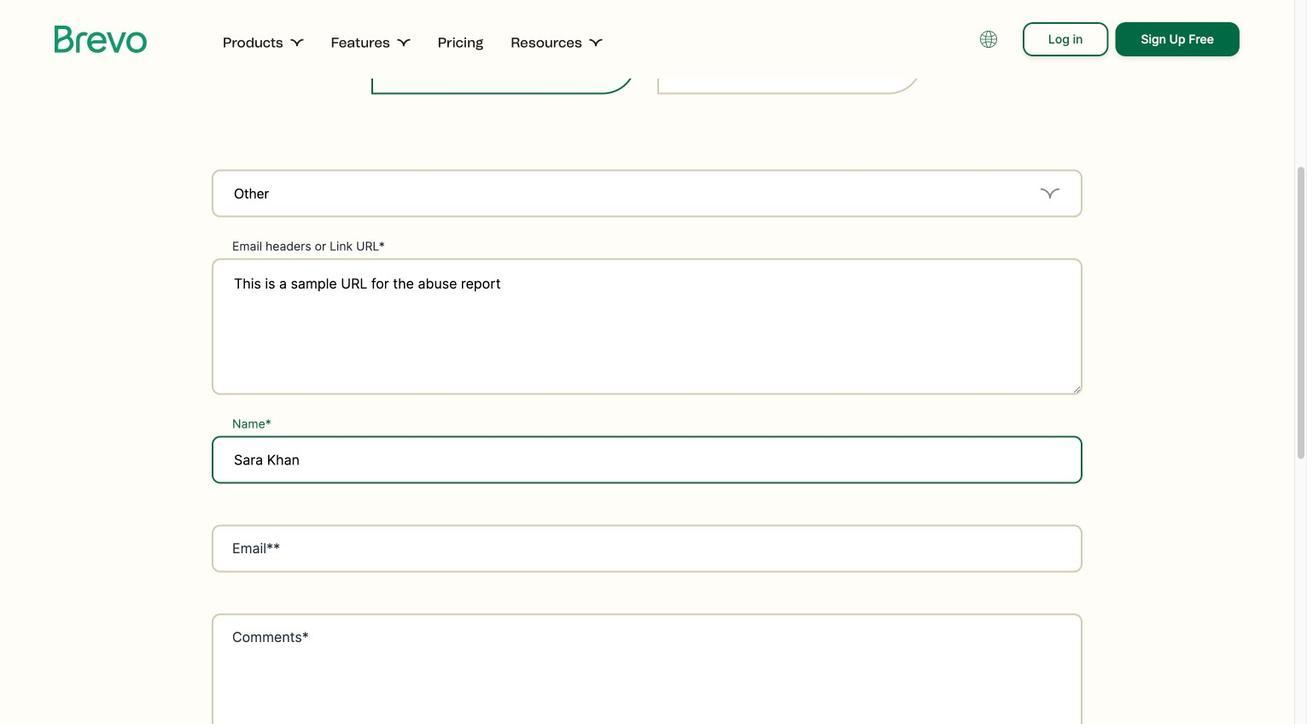 Task type: describe. For each thing, give the bounding box(es) containing it.
Email email field
[[212, 525, 1083, 573]]

1 sm__vebsc image from the left
[[290, 36, 304, 50]]



Task type: locate. For each thing, give the bounding box(es) containing it.
Comments text field
[[212, 614, 1083, 724]]

button image
[[981, 31, 998, 48]]

brevo image
[[55, 26, 148, 53]]

0 horizontal spatial sm__vebsc image
[[290, 36, 304, 50]]

2 sm__vebsc image from the left
[[397, 36, 411, 50]]

sm__vebsc image
[[290, 36, 304, 50], [397, 36, 411, 50], [589, 36, 603, 50]]

Email Headers or Link text field
[[212, 258, 1083, 395]]

contact us - report abuse element
[[103, 149, 1193, 724]]

1 horizontal spatial sm__vebsc image
[[397, 36, 411, 50]]

3 sm__vebsc image from the left
[[589, 36, 603, 50]]

2 horizontal spatial sm__vebsc image
[[589, 36, 603, 50]]

Name text field
[[212, 436, 1083, 484]]



Task type: vqa. For each thing, say whether or not it's contained in the screenshot.
Starter Ideal for growing businesses
no



